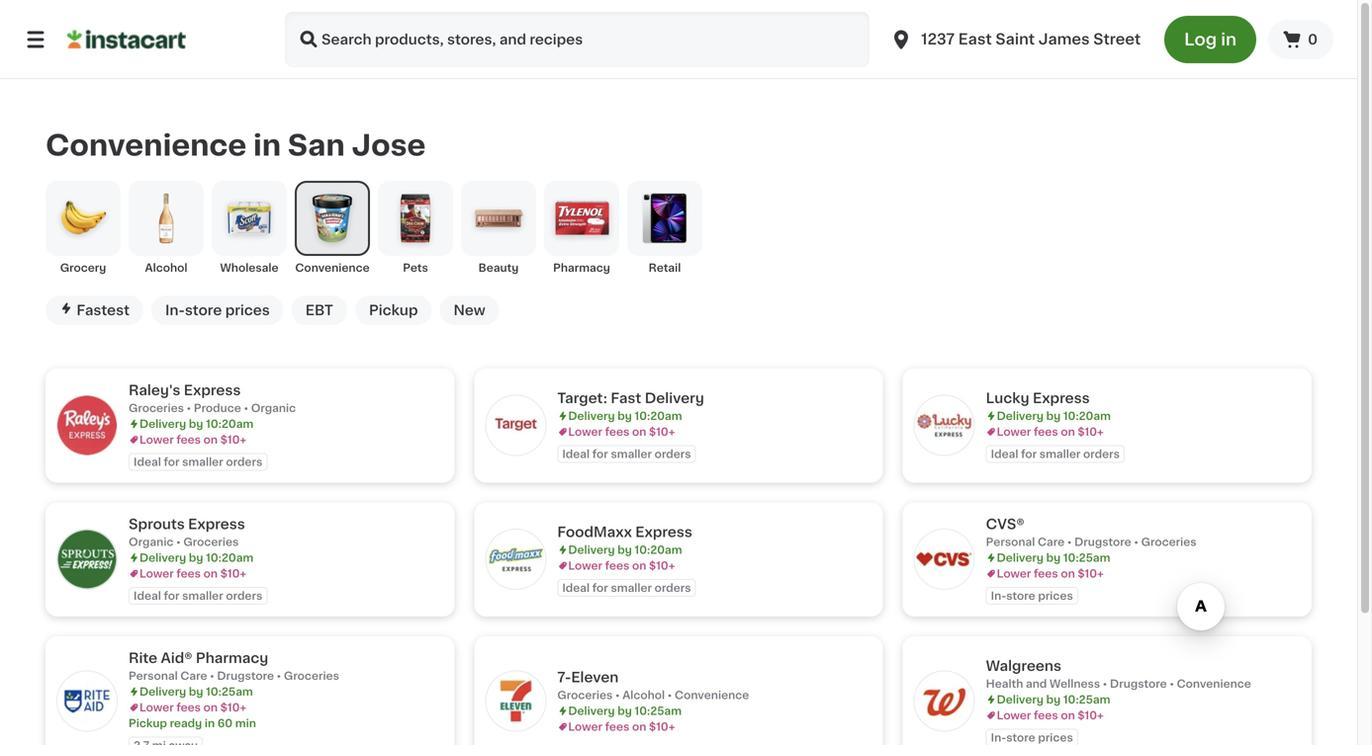 Task type: describe. For each thing, give the bounding box(es) containing it.
on down foodmaxx express
[[632, 561, 646, 572]]

lower fees on $10+ down foodmaxx express
[[568, 561, 675, 572]]

fees down foodmaxx express
[[605, 561, 629, 572]]

cvs® personal care • drugstore • groceries
[[986, 518, 1197, 548]]

by down foodmaxx express
[[618, 545, 632, 556]]

Search field
[[285, 12, 870, 67]]

orders up rite aid® pharmacy personal care • drugstore • groceries
[[226, 591, 262, 602]]

raley's
[[129, 384, 180, 398]]

10:25am down the 7-eleven groceries • alcohol • convenience
[[635, 706, 682, 717]]

delivery down eleven
[[568, 706, 615, 717]]

$10+ for sprouts express
[[220, 569, 246, 580]]

care inside rite aid® pharmacy personal care • drugstore • groceries
[[180, 671, 207, 682]]

fees for 7-eleven
[[605, 722, 629, 733]]

lower down lucky
[[997, 427, 1031, 438]]

10:20am for foodmaxx express
[[635, 545, 682, 556]]

lower for 7-eleven
[[568, 722, 602, 733]]

10:20am down produce
[[206, 419, 253, 430]]

60
[[217, 719, 233, 729]]

james
[[1038, 32, 1090, 46]]

for up aid®
[[164, 591, 179, 602]]

by for walgreens
[[1046, 695, 1061, 706]]

orders for foodmaxx express
[[655, 583, 691, 594]]

by for 7-eleven
[[618, 706, 632, 717]]

on for sprouts express
[[203, 569, 218, 580]]

ideal for smaller orders down produce
[[134, 457, 262, 468]]

ideal for foodmaxx express
[[562, 583, 590, 594]]

smaller for target:
[[611, 449, 652, 460]]

10:20am for lucky express
[[1063, 411, 1111, 422]]

groceries inside raley's express groceries • produce • organic
[[129, 403, 184, 414]]

prices inside button
[[225, 304, 270, 317]]

new button
[[440, 296, 499, 325]]

wholesale button
[[212, 181, 287, 276]]

beauty button
[[461, 181, 536, 276]]

smaller down produce
[[182, 457, 223, 468]]

delivery down lucky
[[997, 411, 1044, 422]]

1237 east saint james street button
[[878, 12, 1153, 67]]

ready
[[170, 719, 202, 729]]

ideal for smaller orders for target:
[[562, 449, 691, 460]]

orders for lucky express
[[1083, 449, 1120, 460]]

express for lucky
[[1033, 392, 1090, 405]]

alcohol inside the 7-eleven groceries • alcohol • convenience
[[622, 691, 665, 701]]

delivery down sprouts
[[139, 553, 186, 564]]

cvs® image
[[915, 530, 974, 590]]

for for foodmaxx
[[592, 583, 608, 594]]

drugstore inside walgreens health and wellness • drugstore • convenience
[[1110, 679, 1167, 690]]

saint
[[996, 32, 1035, 46]]

on for 7-eleven
[[632, 722, 646, 733]]

foodmaxx express
[[557, 526, 692, 539]]

pickup for pickup
[[369, 304, 418, 317]]

delivery by 10:20am for target:
[[568, 411, 682, 422]]

0 button
[[1268, 20, 1333, 59]]

walgreens image
[[915, 672, 974, 732]]

produce
[[194, 403, 241, 414]]

pharmacy button
[[544, 181, 619, 276]]

walgreens health and wellness • drugstore • convenience
[[986, 660, 1251, 690]]

and
[[1026, 679, 1047, 690]]

7-
[[557, 671, 571, 685]]

lower fees on $10+ down the fast
[[568, 427, 675, 438]]

rite
[[129, 652, 157, 666]]

grocery
[[60, 263, 106, 273]]

lower fees on $10+ down lucky express
[[997, 427, 1104, 438]]

lower for walgreens
[[997, 711, 1031, 722]]

ideal for smaller orders down sprouts express organic • groceries
[[134, 591, 262, 602]]

drugstore inside rite aid® pharmacy personal care • drugstore • groceries
[[217, 671, 274, 682]]

orders for target: fast delivery
[[655, 449, 691, 460]]

lower fees on $10+ for 7-eleven
[[568, 722, 675, 733]]

retail
[[649, 263, 681, 273]]

convenience inside button
[[295, 263, 370, 273]]

delivery by 10:25am for care
[[997, 553, 1110, 564]]

smaller for foodmaxx
[[611, 583, 652, 594]]

by down lucky express
[[1046, 411, 1061, 422]]

pharmacy inside button
[[553, 263, 610, 273]]

ebt button
[[292, 296, 347, 325]]

in-store prices inside button
[[165, 304, 270, 317]]

10:25am for and
[[1063, 695, 1110, 706]]

in for log
[[1221, 31, 1237, 48]]

log in
[[1184, 31, 1237, 48]]

on for walgreens
[[1061, 711, 1075, 722]]

log
[[1184, 31, 1217, 48]]

delivery by 10:20am down produce
[[139, 419, 253, 430]]

fees for cvs®
[[1034, 569, 1058, 580]]

fastest button
[[46, 296, 143, 325]]

pharmacy inside rite aid® pharmacy personal care • drugstore • groceries
[[196, 652, 268, 666]]

new
[[454, 304, 485, 317]]

on for rite aid® pharmacy
[[203, 703, 218, 714]]

store for walgreens
[[1006, 733, 1035, 744]]

in-store prices for walgreens
[[991, 733, 1073, 744]]

on for raley's express
[[203, 435, 218, 446]]

delivery down foodmaxx
[[568, 545, 615, 556]]

retail button
[[627, 181, 702, 276]]

health
[[986, 679, 1023, 690]]

organic inside raley's express groceries • produce • organic
[[251, 403, 296, 414]]

convenience inside the 7-eleven groceries • alcohol • convenience
[[675, 691, 749, 701]]

by for raley's express
[[189, 419, 203, 430]]

ideal for lucky express
[[991, 449, 1018, 460]]

sprouts
[[129, 518, 185, 532]]

delivery down cvs®
[[997, 553, 1044, 564]]

raley's express image
[[57, 396, 117, 456]]

by down the fast
[[618, 411, 632, 422]]

10:20am down sprouts express organic • groceries
[[206, 553, 253, 564]]

lower fees on $10+ for cvs®
[[997, 569, 1104, 580]]

delivery right the fast
[[645, 392, 704, 405]]

delivery down target:
[[568, 411, 615, 422]]

rite aid® pharmacy image
[[57, 672, 117, 732]]

in-store prices for cvs®
[[991, 591, 1073, 602]]

delivery down aid®
[[139, 687, 186, 698]]

eleven
[[571, 671, 619, 685]]

ideal up rite
[[134, 591, 161, 602]]

smaller for lucky
[[1039, 449, 1081, 460]]

wellness
[[1050, 679, 1100, 690]]

care inside cvs® personal care • drugstore • groceries
[[1038, 537, 1065, 548]]

7 eleven image
[[486, 672, 545, 732]]

1237 east saint james street button
[[889, 12, 1141, 67]]

lower down foodmaxx
[[568, 561, 602, 572]]

in for convenience
[[253, 131, 281, 160]]



Task type: vqa. For each thing, say whether or not it's contained in the screenshot.


Task type: locate. For each thing, give the bounding box(es) containing it.
delivery by 10:25am down cvs® personal care • drugstore • groceries
[[997, 553, 1110, 564]]

lower down health
[[997, 711, 1031, 722]]

convenience button
[[295, 181, 370, 276]]

fastest
[[77, 304, 130, 317]]

personal
[[986, 537, 1035, 548], [129, 671, 178, 682]]

lower down eleven
[[568, 722, 602, 733]]

1 vertical spatial organic
[[129, 537, 174, 548]]

street
[[1093, 32, 1141, 46]]

1 vertical spatial pickup
[[129, 719, 167, 729]]

10:20am down lucky express
[[1063, 411, 1111, 422]]

min
[[235, 719, 256, 729]]

in-store prices button
[[151, 296, 284, 325]]

10:25am down wellness
[[1063, 695, 1110, 706]]

jose
[[352, 131, 426, 160]]

pharmacy right aid®
[[196, 652, 268, 666]]

0 horizontal spatial personal
[[129, 671, 178, 682]]

$10+ for 7-eleven
[[649, 722, 675, 733]]

organic down sprouts
[[129, 537, 174, 548]]

walgreens
[[986, 660, 1061, 674]]

$10+ down wellness
[[1078, 711, 1104, 722]]

grocery button
[[46, 181, 121, 276]]

pets button
[[378, 181, 453, 276]]

fees
[[605, 427, 629, 438], [1034, 427, 1058, 438], [176, 435, 201, 446], [605, 561, 629, 572], [176, 569, 201, 580], [1034, 569, 1058, 580], [176, 703, 201, 714], [1034, 711, 1058, 722], [605, 722, 629, 733]]

convenience
[[46, 131, 247, 160], [295, 263, 370, 273], [1177, 679, 1251, 690], [675, 691, 749, 701]]

prices for cvs®
[[1038, 591, 1073, 602]]

delivery by 10:25am
[[997, 553, 1110, 564], [139, 687, 253, 698], [997, 695, 1110, 706], [568, 706, 682, 717]]

0 horizontal spatial organic
[[129, 537, 174, 548]]

delivery by 10:20am down lucky express
[[997, 411, 1111, 422]]

lower for raley's express
[[139, 435, 174, 446]]

groceries inside sprouts express organic • groceries
[[183, 537, 239, 548]]

on
[[632, 427, 646, 438], [1061, 427, 1075, 438], [203, 435, 218, 446], [632, 561, 646, 572], [203, 569, 218, 580], [1061, 569, 1075, 580], [203, 703, 218, 714], [1061, 711, 1075, 722], [632, 722, 646, 733]]

7-eleven groceries • alcohol • convenience
[[557, 671, 749, 701]]

0 vertical spatial personal
[[986, 537, 1035, 548]]

1 vertical spatial care
[[180, 671, 207, 682]]

1 horizontal spatial pickup
[[369, 304, 418, 317]]

smaller down target: fast delivery
[[611, 449, 652, 460]]

0 vertical spatial alcohol
[[145, 263, 187, 273]]

lower down the raley's
[[139, 435, 174, 446]]

10:25am
[[1063, 553, 1110, 564], [206, 687, 253, 698], [1063, 695, 1110, 706], [635, 706, 682, 717]]

personal down cvs®
[[986, 537, 1035, 548]]

orders down foodmaxx express
[[655, 583, 691, 594]]

ideal for smaller orders down lucky express
[[991, 449, 1120, 460]]

$10+ down target: fast delivery
[[649, 427, 675, 438]]

$10+ down the 7-eleven groceries • alcohol • convenience
[[649, 722, 675, 733]]

on down produce
[[203, 435, 218, 446]]

1 horizontal spatial organic
[[251, 403, 296, 414]]

lower fees on $10+ for raley's express
[[139, 435, 246, 446]]

organic
[[251, 403, 296, 414], [129, 537, 174, 548]]

ideal for target: fast delivery
[[562, 449, 590, 460]]

by for sprouts express
[[189, 553, 203, 564]]

in- right fastest
[[165, 304, 185, 317]]

ideal up sprouts
[[134, 457, 161, 468]]

0 vertical spatial organic
[[251, 403, 296, 414]]

by for cvs®
[[1046, 553, 1061, 564]]

delivery by 10:20am for lucky
[[997, 411, 1111, 422]]

by down and
[[1046, 695, 1061, 706]]

for up sprouts
[[164, 457, 179, 468]]

fees down lucky express
[[1034, 427, 1058, 438]]

fees for walgreens
[[1034, 711, 1058, 722]]

1 horizontal spatial personal
[[986, 537, 1035, 548]]

ideal for smaller orders
[[562, 449, 691, 460], [991, 449, 1120, 460], [134, 457, 262, 468], [562, 583, 691, 594], [134, 591, 262, 602]]

delivery
[[645, 392, 704, 405], [568, 411, 615, 422], [997, 411, 1044, 422], [139, 419, 186, 430], [568, 545, 615, 556], [139, 553, 186, 564], [997, 553, 1044, 564], [139, 687, 186, 698], [997, 695, 1044, 706], [568, 706, 615, 717]]

beauty
[[478, 263, 519, 273]]

0 vertical spatial in
[[1221, 31, 1237, 48]]

ideal for smaller orders for lucky
[[991, 449, 1120, 460]]

alcohol
[[145, 263, 187, 273], [622, 691, 665, 701]]

convenience inside walgreens health and wellness • drugstore • convenience
[[1177, 679, 1251, 690]]

lower down target:
[[568, 427, 602, 438]]

delivery by 10:20am down the fast
[[568, 411, 682, 422]]

0 vertical spatial prices
[[225, 304, 270, 317]]

pickup inside button
[[369, 304, 418, 317]]

organic inside sprouts express organic • groceries
[[129, 537, 174, 548]]

in- down cvs®
[[991, 591, 1006, 602]]

delivery by 10:20am
[[568, 411, 682, 422], [997, 411, 1111, 422], [139, 419, 253, 430], [568, 545, 682, 556], [139, 553, 253, 564]]

lower down sprouts
[[139, 569, 174, 580]]

0 vertical spatial in-store prices
[[165, 304, 270, 317]]

express for raley's
[[184, 384, 241, 398]]

0 vertical spatial in-
[[165, 304, 185, 317]]

delivery down health
[[997, 695, 1044, 706]]

lower for cvs®
[[997, 569, 1031, 580]]

10:25am down cvs® personal care • drugstore • groceries
[[1063, 553, 1110, 564]]

orders
[[655, 449, 691, 460], [1083, 449, 1120, 460], [226, 457, 262, 468], [655, 583, 691, 594], [226, 591, 262, 602]]

pharmacy
[[553, 263, 610, 273], [196, 652, 268, 666]]

by
[[618, 411, 632, 422], [1046, 411, 1061, 422], [189, 419, 203, 430], [618, 545, 632, 556], [189, 553, 203, 564], [1046, 553, 1061, 564], [189, 687, 203, 698], [1046, 695, 1061, 706], [618, 706, 632, 717]]

10:25am for care
[[1063, 553, 1110, 564]]

foodmaxx express image
[[486, 530, 545, 590]]

ideal down foodmaxx
[[562, 583, 590, 594]]

groceries inside the 7-eleven groceries • alcohol • convenience
[[557, 691, 613, 701]]

pickup for pickup ready in 60 min
[[129, 719, 167, 729]]

store
[[185, 304, 222, 317], [1006, 591, 1035, 602], [1006, 733, 1035, 744]]

delivery by 10:20am down foodmaxx express
[[568, 545, 682, 556]]

lower fees on $10+ down the 7-eleven groceries • alcohol • convenience
[[568, 722, 675, 733]]

•
[[187, 403, 191, 414], [244, 403, 248, 414], [176, 537, 181, 548], [1067, 537, 1072, 548], [1134, 537, 1139, 548], [210, 671, 214, 682], [277, 671, 281, 682], [1103, 679, 1107, 690], [1170, 679, 1174, 690], [615, 691, 620, 701], [668, 691, 672, 701]]

1237 east saint james street
[[921, 32, 1141, 46]]

pickup ready in 60 min
[[129, 719, 256, 729]]

0 vertical spatial pickup
[[369, 304, 418, 317]]

express
[[184, 384, 241, 398], [1033, 392, 1090, 405], [188, 518, 245, 532], [635, 526, 692, 539]]

2 vertical spatial in
[[205, 719, 215, 729]]

smaller
[[611, 449, 652, 460], [1039, 449, 1081, 460], [182, 457, 223, 468], [611, 583, 652, 594], [182, 591, 223, 602]]

fees down the fast
[[605, 427, 629, 438]]

in-store prices up walgreens
[[991, 591, 1073, 602]]

fast
[[611, 392, 641, 405]]

groceries
[[129, 403, 184, 414], [183, 537, 239, 548], [1141, 537, 1197, 548], [284, 671, 339, 682], [557, 691, 613, 701]]

1 vertical spatial in-
[[991, 591, 1006, 602]]

express inside sprouts express organic • groceries
[[188, 518, 245, 532]]

pharmacy right beauty
[[553, 263, 610, 273]]

0 vertical spatial store
[[185, 304, 222, 317]]

$10+ for walgreens
[[1078, 711, 1104, 722]]

lower up ready
[[139, 703, 174, 714]]

1 vertical spatial pharmacy
[[196, 652, 268, 666]]

smaller down lucky express
[[1039, 449, 1081, 460]]

in- for walgreens
[[991, 733, 1006, 744]]

express up produce
[[184, 384, 241, 398]]

on for cvs®
[[1061, 569, 1075, 580]]

express right foodmaxx
[[635, 526, 692, 539]]

1 vertical spatial in
[[253, 131, 281, 160]]

ebt
[[305, 304, 333, 317]]

ideal
[[562, 449, 590, 460], [991, 449, 1018, 460], [134, 457, 161, 468], [562, 583, 590, 594], [134, 591, 161, 602]]

2 vertical spatial store
[[1006, 733, 1035, 744]]

1 vertical spatial store
[[1006, 591, 1035, 602]]

in- for cvs®
[[991, 591, 1006, 602]]

prices
[[225, 304, 270, 317], [1038, 591, 1073, 602], [1038, 733, 1073, 744]]

delivery by 10:25am for pharmacy
[[139, 687, 253, 698]]

in
[[1221, 31, 1237, 48], [253, 131, 281, 160], [205, 719, 215, 729]]

prices down cvs® personal care • drugstore • groceries
[[1038, 591, 1073, 602]]

2 horizontal spatial in
[[1221, 31, 1237, 48]]

pickup
[[369, 304, 418, 317], [129, 719, 167, 729]]

sprouts express organic • groceries
[[129, 518, 245, 548]]

lower fees on $10+ for walgreens
[[997, 711, 1104, 722]]

on down sprouts express organic • groceries
[[203, 569, 218, 580]]

prices for walgreens
[[1038, 733, 1073, 744]]

in right log
[[1221, 31, 1237, 48]]

10:20am down foodmaxx express
[[635, 545, 682, 556]]

fees down sprouts express organic • groceries
[[176, 569, 201, 580]]

express for sprouts
[[188, 518, 245, 532]]

delivery by 10:20am down sprouts express organic • groceries
[[139, 553, 253, 564]]

ideal for smaller orders for foodmaxx
[[562, 583, 691, 594]]

express right lucky
[[1033, 392, 1090, 405]]

in-store prices down wholesale
[[165, 304, 270, 317]]

care
[[1038, 537, 1065, 548], [180, 671, 207, 682]]

1 horizontal spatial care
[[1038, 537, 1065, 548]]

fees for rite aid® pharmacy
[[176, 703, 201, 714]]

instacart logo image
[[67, 28, 186, 51]]

foodmaxx
[[557, 526, 632, 539]]

san
[[288, 131, 345, 160]]

for for target:
[[592, 449, 608, 460]]

10:20am for target: fast delivery
[[635, 411, 682, 422]]

by up pickup ready in 60 min
[[189, 687, 203, 698]]

ideal for smaller orders down the fast
[[562, 449, 691, 460]]

1 horizontal spatial in
[[253, 131, 281, 160]]

east
[[958, 32, 992, 46]]

convenience in san jose main content
[[0, 79, 1357, 746]]

lower for sprouts express
[[139, 569, 174, 580]]

$10+ for raley's express
[[220, 435, 246, 446]]

store inside button
[[185, 304, 222, 317]]

target: fast delivery image
[[486, 396, 545, 456]]

alcohol button
[[129, 181, 204, 276]]

on down cvs® personal care • drugstore • groceries
[[1061, 569, 1075, 580]]

drugstore
[[1074, 537, 1131, 548], [217, 671, 274, 682], [1110, 679, 1167, 690]]

2 vertical spatial in-
[[991, 733, 1006, 744]]

on down target: fast delivery
[[632, 427, 646, 438]]

lower fees on $10+
[[568, 427, 675, 438], [997, 427, 1104, 438], [139, 435, 246, 446], [568, 561, 675, 572], [139, 569, 246, 580], [997, 569, 1104, 580], [139, 703, 246, 714], [997, 711, 1104, 722], [568, 722, 675, 733]]

1 vertical spatial alcohol
[[622, 691, 665, 701]]

personal inside rite aid® pharmacy personal care • drugstore • groceries
[[129, 671, 178, 682]]

by down sprouts express organic • groceries
[[189, 553, 203, 564]]

convenience in san jose
[[46, 131, 426, 160]]

express for foodmaxx
[[635, 526, 692, 539]]

1 vertical spatial in-store prices
[[991, 591, 1073, 602]]

for down foodmaxx
[[592, 583, 608, 594]]

fees for raley's express
[[176, 435, 201, 446]]

raley's express groceries • produce • organic
[[129, 384, 296, 414]]

smaller down sprouts express organic • groceries
[[182, 591, 223, 602]]

smaller down foodmaxx express
[[611, 583, 652, 594]]

express inside raley's express groceries • produce • organic
[[184, 384, 241, 398]]

lower down cvs®
[[997, 569, 1031, 580]]

groceries inside cvs® personal care • drugstore • groceries
[[1141, 537, 1197, 548]]

lucky
[[986, 392, 1029, 405]]

orders up cvs® personal care • drugstore • groceries
[[1083, 449, 1120, 460]]

for down lucky express
[[1021, 449, 1037, 460]]

fees for sprouts express
[[176, 569, 201, 580]]

store up walgreens
[[1006, 591, 1035, 602]]

in left "60"
[[205, 719, 215, 729]]

0 horizontal spatial pharmacy
[[196, 652, 268, 666]]

personal down rite
[[129, 671, 178, 682]]

lucky express image
[[915, 396, 974, 456]]

on up "60"
[[203, 703, 218, 714]]

delivery by 10:20am for foodmaxx
[[568, 545, 682, 556]]

in-store prices
[[165, 304, 270, 317], [991, 591, 1073, 602], [991, 733, 1073, 744]]

express right sprouts
[[188, 518, 245, 532]]

lower for rite aid® pharmacy
[[139, 703, 174, 714]]

orders down produce
[[226, 457, 262, 468]]

in- down health
[[991, 733, 1006, 744]]

by for rite aid® pharmacy
[[189, 687, 203, 698]]

10:20am down target: fast delivery
[[635, 411, 682, 422]]

on down wellness
[[1061, 711, 1075, 722]]

$10+ down lucky express
[[1078, 427, 1104, 438]]

rite aid® pharmacy personal care • drugstore • groceries
[[129, 652, 339, 682]]

personal inside cvs® personal care • drugstore • groceries
[[986, 537, 1035, 548]]

pickup button
[[355, 296, 432, 325]]

for
[[592, 449, 608, 460], [1021, 449, 1037, 460], [164, 457, 179, 468], [592, 583, 608, 594], [164, 591, 179, 602]]

in-
[[165, 304, 185, 317], [991, 591, 1006, 602], [991, 733, 1006, 744]]

1237
[[921, 32, 955, 46]]

store for cvs®
[[1006, 591, 1035, 602]]

$10+ for cvs®
[[1078, 569, 1104, 580]]

$10+
[[649, 427, 675, 438], [1078, 427, 1104, 438], [220, 435, 246, 446], [649, 561, 675, 572], [220, 569, 246, 580], [1078, 569, 1104, 580], [220, 703, 246, 714], [1078, 711, 1104, 722], [649, 722, 675, 733]]

in- inside button
[[165, 304, 185, 317]]

target:
[[557, 392, 607, 405]]

2 vertical spatial in-store prices
[[991, 733, 1073, 744]]

delivery by 10:25am up pickup ready in 60 min
[[139, 687, 253, 698]]

0 vertical spatial care
[[1038, 537, 1065, 548]]

pets
[[403, 263, 428, 273]]

$10+ for rite aid® pharmacy
[[220, 703, 246, 714]]

0
[[1308, 33, 1318, 46]]

delivery by 10:25am for and
[[997, 695, 1110, 706]]

delivery down the raley's
[[139, 419, 186, 430]]

• inside sprouts express organic • groceries
[[176, 537, 181, 548]]

orders down target: fast delivery
[[655, 449, 691, 460]]

1 horizontal spatial alcohol
[[622, 691, 665, 701]]

lower fees on $10+ for sprouts express
[[139, 569, 246, 580]]

alcohol inside 'button'
[[145, 263, 187, 273]]

store down wholesale
[[185, 304, 222, 317]]

for down target:
[[592, 449, 608, 460]]

target: fast delivery
[[557, 392, 704, 405]]

on down lucky express
[[1061, 427, 1075, 438]]

10:25am for pharmacy
[[206, 687, 253, 698]]

lower fees on $10+ down cvs® personal care • drugstore • groceries
[[997, 569, 1104, 580]]

2 vertical spatial prices
[[1038, 733, 1073, 744]]

0 vertical spatial pharmacy
[[553, 263, 610, 273]]

10:20am
[[635, 411, 682, 422], [1063, 411, 1111, 422], [206, 419, 253, 430], [635, 545, 682, 556], [206, 553, 253, 564]]

None search field
[[285, 12, 870, 67]]

lower fees on $10+ for rite aid® pharmacy
[[139, 703, 246, 714]]

on down the 7-eleven groceries • alcohol • convenience
[[632, 722, 646, 733]]

in inside log in "button"
[[1221, 31, 1237, 48]]

cvs®
[[986, 518, 1025, 532]]

1 vertical spatial prices
[[1038, 591, 1073, 602]]

drugstore inside cvs® personal care • drugstore • groceries
[[1074, 537, 1131, 548]]

0 horizontal spatial care
[[180, 671, 207, 682]]

fees down and
[[1034, 711, 1058, 722]]

ideal down lucky
[[991, 449, 1018, 460]]

0 horizontal spatial alcohol
[[145, 263, 187, 273]]

0 horizontal spatial pickup
[[129, 719, 167, 729]]

1 horizontal spatial pharmacy
[[553, 263, 610, 273]]

delivery by 10:25am down the 7-eleven groceries • alcohol • convenience
[[568, 706, 682, 717]]

$10+ down foodmaxx express
[[649, 561, 675, 572]]

log in button
[[1164, 16, 1256, 63]]

sprouts express image
[[57, 530, 117, 590]]

0 horizontal spatial in
[[205, 719, 215, 729]]

lower
[[568, 427, 602, 438], [997, 427, 1031, 438], [139, 435, 174, 446], [568, 561, 602, 572], [139, 569, 174, 580], [997, 569, 1031, 580], [139, 703, 174, 714], [997, 711, 1031, 722], [568, 722, 602, 733]]

lower fees on $10+ down sprouts express organic • groceries
[[139, 569, 246, 580]]

by down produce
[[189, 419, 203, 430]]

fees down produce
[[176, 435, 201, 446]]

wholesale
[[220, 263, 278, 273]]

aid®
[[161, 652, 192, 666]]

in-store prices down and
[[991, 733, 1073, 744]]

for for lucky
[[1021, 449, 1037, 460]]

groceries inside rite aid® pharmacy personal care • drugstore • groceries
[[284, 671, 339, 682]]

1 vertical spatial personal
[[129, 671, 178, 682]]

delivery by 10:25am down and
[[997, 695, 1110, 706]]

lucky express
[[986, 392, 1090, 405]]



